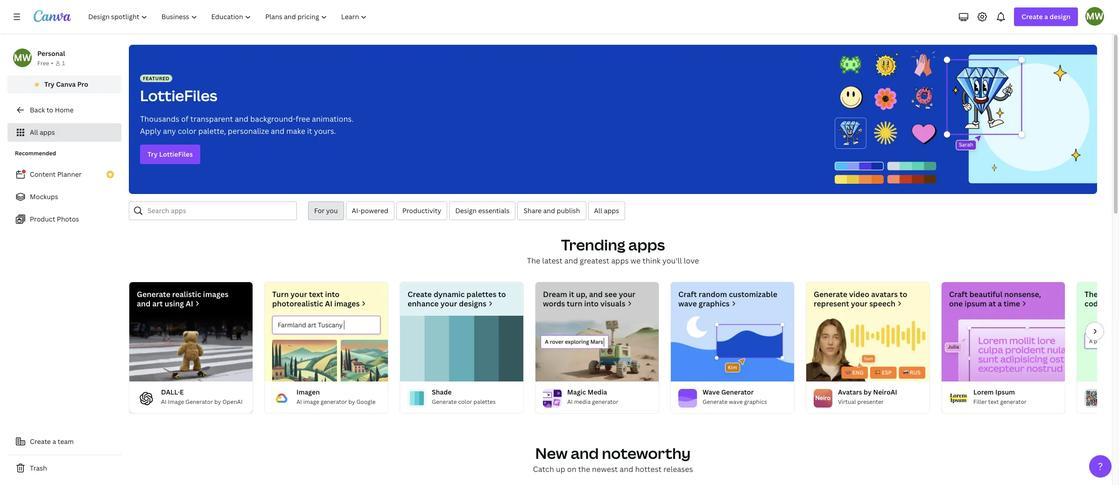 Task type: describe. For each thing, give the bounding box(es) containing it.
image
[[303, 398, 319, 406]]

on
[[567, 465, 576, 475]]

turn
[[272, 289, 289, 300]]

maria williams image for "maria williams" element
[[13, 49, 32, 67]]

a for team
[[52, 437, 56, 446]]

1
[[62, 59, 65, 67]]

team
[[58, 437, 74, 446]]

dall·e
[[161, 388, 184, 397]]

try for try lottiefiles
[[148, 150, 158, 159]]

dream it up, and see your words turn into visuals
[[543, 289, 635, 309]]

text inside lorem ipsum filler text generator
[[988, 398, 999, 406]]

top level navigation element
[[82, 7, 375, 26]]

apps up think
[[628, 235, 665, 255]]

generate inside generate realistic images and art using ai
[[137, 289, 170, 300]]

craft random customizable wave graphics
[[678, 289, 777, 309]]

g
[[1118, 289, 1119, 300]]

try for try canva pro
[[44, 80, 54, 89]]

canva
[[56, 80, 76, 89]]

customizable
[[729, 289, 777, 300]]

into inside dream it up, and see your words turn into visuals
[[584, 299, 599, 309]]

design essentials
[[455, 206, 510, 215]]

try canva pro button
[[7, 76, 121, 93]]

and inside button
[[543, 206, 555, 215]]

generator inside dall·e ai image generator by openai
[[185, 398, 213, 406]]

apply
[[140, 126, 161, 136]]

design essentials button
[[449, 202, 516, 220]]

powered
[[361, 206, 388, 215]]

think
[[643, 256, 661, 266]]

•
[[51, 59, 53, 67]]

0 horizontal spatial all
[[30, 128, 38, 137]]

list containing content planner
[[7, 165, 121, 229]]

0 vertical spatial hello qart image
[[1077, 316, 1119, 382]]

visuals
[[600, 299, 625, 309]]

ai inside imagen ai image generator by google
[[296, 398, 302, 406]]

create for create a team
[[30, 437, 51, 446]]

maria williams element
[[13, 49, 32, 67]]

filler
[[974, 398, 987, 406]]

trash link
[[7, 459, 121, 478]]

back
[[30, 106, 45, 114]]

create a team
[[30, 437, 74, 446]]

the inside trending apps the latest and greatest apps we think you'll love
[[527, 256, 540, 266]]

generate inside shade generate color palettes
[[432, 398, 457, 406]]

openai
[[222, 398, 243, 406]]

magic media image
[[536, 316, 659, 382]]

at
[[989, 299, 996, 309]]

1 vertical spatial dall·e image
[[137, 389, 155, 408]]

video
[[849, 289, 869, 300]]

all apps link
[[7, 123, 121, 142]]

lottiefiles for try lottiefiles
[[159, 150, 193, 159]]

yours.
[[314, 126, 336, 136]]

by for turn your text into photorealistic ai images
[[348, 398, 355, 406]]

media
[[574, 398, 591, 406]]

try lottiefiles
[[148, 150, 193, 159]]

try lottiefiles button
[[140, 145, 200, 164]]

thousands
[[140, 114, 179, 124]]

product photos
[[30, 215, 79, 224]]

0 vertical spatial avatars by neiroai image
[[806, 316, 930, 382]]

design
[[1050, 12, 1071, 21]]

media
[[588, 388, 607, 397]]

ai-
[[352, 206, 361, 215]]

0 vertical spatial shade image
[[400, 316, 523, 382]]

shade
[[432, 388, 452, 397]]

and inside dream it up, and see your words turn into visuals
[[589, 289, 603, 300]]

0 vertical spatial imagen image
[[265, 316, 388, 382]]

for
[[314, 206, 325, 215]]

mockups
[[30, 192, 58, 201]]

personalize
[[228, 126, 269, 136]]

turn
[[567, 299, 582, 309]]

your for dream it up, and see your words turn into visuals
[[619, 289, 635, 300]]

photos
[[57, 215, 79, 224]]

avatars by neiroai virtual presenter
[[838, 388, 897, 406]]

your for generate video avatars to represent your speech
[[851, 299, 868, 309]]

all inside 'button'
[[594, 206, 602, 215]]

trending apps the latest and greatest apps we think you'll love
[[527, 235, 699, 266]]

your for create dynamic palettes to enhance your designs
[[441, 299, 457, 309]]

latest
[[542, 256, 563, 266]]

neiroai
[[873, 388, 897, 397]]

shade generate color palettes
[[432, 388, 496, 406]]

apps down back to home
[[40, 128, 55, 137]]

maria williams image
[[1086, 7, 1104, 26]]

make
[[286, 126, 305, 136]]

back to home
[[30, 106, 74, 114]]

speech
[[869, 299, 896, 309]]

free
[[37, 59, 49, 67]]

thousands of transparent and background-free animations. apply any color palette, personalize and make it yours.
[[140, 114, 354, 136]]

designs
[[459, 299, 487, 309]]

up
[[556, 465, 565, 475]]

a inside craft beautiful nonsense, one ipsum at a time
[[998, 299, 1002, 309]]

wave for generator
[[729, 398, 743, 406]]

the next g
[[1085, 289, 1119, 309]]

ai inside the turn your text into photorealistic ai images
[[325, 299, 332, 309]]

0 horizontal spatial to
[[47, 106, 53, 114]]

dynamic
[[434, 289, 465, 300]]

lottiefiles for featured lottiefiles
[[140, 85, 217, 106]]

lorem
[[974, 388, 994, 397]]

and up personalize
[[235, 114, 248, 124]]

time
[[1004, 299, 1020, 309]]

create a design
[[1022, 12, 1071, 21]]

and inside generate realistic images and art using ai
[[137, 299, 151, 309]]

generator for dream it up, and see your words turn into visuals
[[592, 398, 618, 406]]

to for create dynamic palettes to enhance your designs
[[498, 289, 506, 300]]

ai inside magic media ai media generator
[[567, 398, 573, 406]]

love
[[684, 256, 699, 266]]

wave generator generate wave graphics
[[703, 388, 767, 406]]

content planner link
[[7, 165, 121, 184]]

ipsum
[[995, 388, 1015, 397]]

create for create a design
[[1022, 12, 1043, 21]]

dall·e ai image generator by openai
[[161, 388, 243, 406]]

magic media image
[[543, 389, 562, 408]]

apps inside 'button'
[[604, 206, 619, 215]]

featured lottiefiles
[[140, 75, 217, 106]]

ipsum
[[965, 299, 987, 309]]

newest
[[592, 465, 618, 475]]

1 vertical spatial shade image
[[408, 389, 426, 408]]

images inside the turn your text into photorealistic ai images
[[334, 299, 360, 309]]

and up the
[[571, 444, 599, 464]]

background-
[[250, 114, 296, 124]]

animations.
[[312, 114, 354, 124]]

new
[[535, 444, 568, 464]]

mockups link
[[7, 188, 121, 206]]

magic media ai media generator
[[567, 388, 618, 406]]

generate inside wave generator generate wave graphics
[[703, 398, 728, 406]]

create a design button
[[1014, 7, 1078, 26]]

?
[[1098, 460, 1103, 473]]

1 vertical spatial hello qart image
[[1085, 389, 1103, 408]]

all apps inside 'button'
[[594, 206, 619, 215]]



Task type: locate. For each thing, give the bounding box(es) containing it.
1 vertical spatial palettes
[[474, 398, 496, 406]]

ai inside dall·e ai image generator by openai
[[161, 398, 167, 406]]

wave generator image
[[671, 316, 794, 382], [678, 389, 697, 408]]

by left openai at the bottom left
[[214, 398, 221, 406]]

1 vertical spatial wave generator image
[[678, 389, 697, 408]]

we
[[631, 256, 641, 266]]

hello qart image
[[1077, 316, 1119, 382], [1085, 389, 1103, 408]]

1 horizontal spatial the
[[1085, 289, 1098, 300]]

photorealistic
[[272, 299, 323, 309]]

generator inside wave generator generate wave graphics
[[721, 388, 754, 397]]

0 horizontal spatial into
[[325, 289, 340, 300]]

lorem ipsum filler text generator
[[974, 388, 1027, 406]]

graphics for generator
[[744, 398, 767, 406]]

it left the up,
[[569, 289, 574, 300]]

0 horizontal spatial craft
[[678, 289, 697, 300]]

ai right using
[[186, 299, 193, 309]]

back to home link
[[7, 101, 121, 120]]

all apps up trending on the right
[[594, 206, 619, 215]]

image
[[168, 398, 184, 406]]

your inside the turn your text into photorealistic ai images
[[291, 289, 307, 300]]

avatars
[[871, 289, 898, 300]]

dream
[[543, 289, 567, 300]]

maria williams image right design
[[1086, 7, 1104, 26]]

1 horizontal spatial a
[[998, 299, 1002, 309]]

one
[[949, 299, 963, 309]]

lottiefiles up of
[[140, 85, 217, 106]]

1 vertical spatial imagen image
[[272, 389, 291, 408]]

1 vertical spatial create
[[408, 289, 432, 300]]

generate
[[137, 289, 170, 300], [814, 289, 847, 300], [432, 398, 457, 406], [703, 398, 728, 406]]

images
[[203, 289, 228, 300], [334, 299, 360, 309]]

and inside trending apps the latest and greatest apps we think you'll love
[[564, 256, 578, 266]]

personal
[[37, 49, 65, 58]]

0 vertical spatial lottiefiles
[[140, 85, 217, 106]]

and right share
[[543, 206, 555, 215]]

palette,
[[198, 126, 226, 136]]

graphics inside craft random customizable wave graphics
[[699, 299, 730, 309]]

1 horizontal spatial by
[[348, 398, 355, 406]]

0 vertical spatial all apps
[[30, 128, 55, 137]]

for you
[[314, 206, 338, 215]]

graphics for random
[[699, 299, 730, 309]]

you
[[326, 206, 338, 215]]

1 vertical spatial all
[[594, 206, 602, 215]]

create inside button
[[30, 437, 51, 446]]

1 horizontal spatial maria williams image
[[1086, 7, 1104, 26]]

2 vertical spatial a
[[52, 437, 56, 446]]

craft for wave
[[678, 289, 697, 300]]

1 vertical spatial try
[[148, 150, 158, 159]]

apps up trending on the right
[[604, 206, 619, 215]]

0 vertical spatial text
[[309, 289, 323, 300]]

the next g button
[[1073, 282, 1119, 414]]

into right 'turn'
[[584, 299, 599, 309]]

generator down media
[[592, 398, 618, 406]]

a inside dropdown button
[[1044, 12, 1048, 21]]

0 horizontal spatial color
[[178, 126, 196, 136]]

2 vertical spatial create
[[30, 437, 51, 446]]

to inside create dynamic palettes to enhance your designs
[[498, 289, 506, 300]]

1 horizontal spatial try
[[148, 150, 158, 159]]

your left designs at the bottom of page
[[441, 299, 457, 309]]

it inside thousands of transparent and background-free animations. apply any color palette, personalize and make it yours.
[[307, 126, 312, 136]]

generate realistic images and art using ai
[[137, 289, 228, 309]]

hottest
[[635, 465, 662, 475]]

? button
[[1089, 456, 1112, 478]]

the left next
[[1085, 289, 1098, 300]]

0 vertical spatial a
[[1044, 12, 1048, 21]]

new and noteworthy catch up on the newest and hottest releases
[[533, 444, 693, 475]]

noteworthy
[[602, 444, 691, 464]]

craft inside craft beautiful nonsense, one ipsum at a time
[[949, 289, 968, 300]]

craft inside craft random customizable wave graphics
[[678, 289, 697, 300]]

graphics
[[699, 299, 730, 309], [744, 398, 767, 406]]

maria williams image
[[1086, 7, 1104, 26], [13, 49, 32, 67]]

try down apply
[[148, 150, 158, 159]]

craft left beautiful
[[949, 289, 968, 300]]

by inside avatars by neiroai virtual presenter
[[864, 388, 872, 397]]

by left google in the bottom left of the page
[[348, 398, 355, 406]]

share and publish button
[[518, 202, 586, 220]]

your left speech
[[851, 299, 868, 309]]

lottiefiles inside button
[[159, 150, 193, 159]]

generator right the "image"
[[321, 398, 347, 406]]

generate left the realistic
[[137, 289, 170, 300]]

to right 'avatars'
[[900, 289, 907, 300]]

1 vertical spatial graphics
[[744, 398, 767, 406]]

0 vertical spatial wave generator image
[[671, 316, 794, 382]]

and right latest
[[564, 256, 578, 266]]

ai down magic at right bottom
[[567, 398, 573, 406]]

0 horizontal spatial maria williams image
[[13, 49, 32, 67]]

1 horizontal spatial into
[[584, 299, 599, 309]]

try inside try canva pro button
[[44, 80, 54, 89]]

the left latest
[[527, 256, 540, 266]]

0 horizontal spatial all apps
[[30, 128, 55, 137]]

images inside generate realistic images and art using ai
[[203, 289, 228, 300]]

0 horizontal spatial generator
[[185, 398, 213, 406]]

a right at
[[998, 299, 1002, 309]]

1 horizontal spatial graphics
[[744, 398, 767, 406]]

1 horizontal spatial images
[[334, 299, 360, 309]]

2 horizontal spatial a
[[1044, 12, 1048, 21]]

mw button
[[1086, 7, 1104, 26]]

by up presenter
[[864, 388, 872, 397]]

2 craft from the left
[[949, 289, 968, 300]]

0 horizontal spatial graphics
[[699, 299, 730, 309]]

craft
[[678, 289, 697, 300], [949, 289, 968, 300]]

ai left the "image"
[[296, 398, 302, 406]]

google
[[357, 398, 376, 406]]

random
[[699, 289, 727, 300]]

presenter
[[857, 398, 884, 406]]

1 vertical spatial all apps
[[594, 206, 619, 215]]

1 horizontal spatial it
[[569, 289, 574, 300]]

0 vertical spatial color
[[178, 126, 196, 136]]

avatars by neiroai image
[[806, 316, 930, 382], [814, 389, 832, 408]]

1 horizontal spatial all apps
[[594, 206, 619, 215]]

palettes inside create dynamic palettes to enhance your designs
[[467, 289, 496, 300]]

essentials
[[478, 206, 510, 215]]

your inside create dynamic palettes to enhance your designs
[[441, 299, 457, 309]]

it right make
[[307, 126, 312, 136]]

1 vertical spatial avatars by neiroai image
[[814, 389, 832, 408]]

lorem ipsum image
[[949, 389, 968, 408]]

1 vertical spatial the
[[1085, 289, 1098, 300]]

1 vertical spatial lottiefiles
[[159, 150, 193, 159]]

0 horizontal spatial text
[[309, 289, 323, 300]]

1 horizontal spatial to
[[498, 289, 506, 300]]

all apps up the recommended
[[30, 128, 55, 137]]

color inside shade generate color palettes
[[458, 398, 472, 406]]

0 vertical spatial try
[[44, 80, 54, 89]]

color inside thousands of transparent and background-free animations. apply any color palette, personalize and make it yours.
[[178, 126, 196, 136]]

1 generator from the left
[[321, 398, 347, 406]]

generator down ipsum
[[1000, 398, 1027, 406]]

to right back in the top of the page
[[47, 106, 53, 114]]

to right designs at the bottom of page
[[498, 289, 506, 300]]

for you button
[[308, 202, 344, 220]]

2 generator from the left
[[592, 398, 618, 406]]

0 vertical spatial maria williams image
[[1086, 7, 1104, 26]]

imagen image
[[265, 316, 388, 382], [272, 389, 291, 408]]

productivity
[[402, 206, 441, 215]]

lottiefiles down any on the top of page
[[159, 150, 193, 159]]

generate left video at the bottom right of the page
[[814, 289, 847, 300]]

maria williams image for mw dropdown button
[[1086, 7, 1104, 26]]

beautiful
[[970, 289, 1003, 300]]

your right 'see' at the right of the page
[[619, 289, 635, 300]]

2 horizontal spatial generator
[[1000, 398, 1027, 406]]

text right filler at the bottom right
[[988, 398, 999, 406]]

virtual
[[838, 398, 856, 406]]

0 vertical spatial palettes
[[467, 289, 496, 300]]

0 horizontal spatial try
[[44, 80, 54, 89]]

it
[[307, 126, 312, 136], [569, 289, 574, 300]]

generate video avatars to represent your speech
[[814, 289, 907, 309]]

2 horizontal spatial to
[[900, 289, 907, 300]]

generate down shade
[[432, 398, 457, 406]]

a left team
[[52, 437, 56, 446]]

0 horizontal spatial by
[[214, 398, 221, 406]]

content
[[30, 170, 56, 179]]

represent
[[814, 299, 849, 309]]

it inside dream it up, and see your words turn into visuals
[[569, 289, 574, 300]]

1 horizontal spatial text
[[988, 398, 999, 406]]

up,
[[576, 289, 587, 300]]

1 horizontal spatial all
[[594, 206, 602, 215]]

0 vertical spatial graphics
[[699, 299, 730, 309]]

generate down wave on the bottom of the page
[[703, 398, 728, 406]]

generator for craft beautiful nonsense, one ipsum at a time
[[1000, 398, 1027, 406]]

try left canva
[[44, 80, 54, 89]]

2 horizontal spatial by
[[864, 388, 872, 397]]

wave
[[703, 388, 720, 397]]

0 vertical spatial generator
[[721, 388, 754, 397]]

generate inside generate video avatars to represent your speech
[[814, 289, 847, 300]]

using
[[165, 299, 184, 309]]

shade image left shade
[[408, 389, 426, 408]]

0 horizontal spatial generator
[[321, 398, 347, 406]]

3 generator from the left
[[1000, 398, 1027, 406]]

avatars
[[838, 388, 862, 397]]

trash
[[30, 464, 47, 473]]

recommended
[[15, 149, 56, 157]]

text right turn
[[309, 289, 323, 300]]

catch
[[533, 465, 554, 475]]

transparent
[[190, 114, 233, 124]]

try
[[44, 80, 54, 89], [148, 150, 158, 159]]

1 horizontal spatial create
[[408, 289, 432, 300]]

craft for one
[[949, 289, 968, 300]]

0 vertical spatial dall·e image
[[129, 316, 253, 382]]

your inside generate video avatars to represent your speech
[[851, 299, 868, 309]]

shade image down designs at the bottom of page
[[400, 316, 523, 382]]

pro
[[77, 80, 88, 89]]

a preview image of the app named "lottiefiles" showing multiple animations with different color palettes image
[[832, 45, 1097, 194]]

palettes inside shade generate color palettes
[[474, 398, 496, 406]]

0 vertical spatial it
[[307, 126, 312, 136]]

shade image
[[400, 316, 523, 382], [408, 389, 426, 408]]

Input field to search for apps search field
[[148, 202, 291, 220]]

generator inside imagen ai image generator by google
[[321, 398, 347, 406]]

into
[[325, 289, 340, 300], [584, 299, 599, 309]]

wave inside wave generator generate wave graphics
[[729, 398, 743, 406]]

publish
[[557, 206, 580, 215]]

1 vertical spatial maria williams image
[[13, 49, 32, 67]]

a left design
[[1044, 12, 1048, 21]]

and right the up,
[[589, 289, 603, 300]]

1 horizontal spatial generator
[[721, 388, 754, 397]]

turn your text into photorealistic ai images
[[272, 289, 360, 309]]

list
[[7, 165, 121, 229]]

create left 'dynamic'
[[408, 289, 432, 300]]

2 horizontal spatial create
[[1022, 12, 1043, 21]]

0 vertical spatial all
[[30, 128, 38, 137]]

create left design
[[1022, 12, 1043, 21]]

0 horizontal spatial the
[[527, 256, 540, 266]]

text inside the turn your text into photorealistic ai images
[[309, 289, 323, 300]]

a for design
[[1044, 12, 1048, 21]]

lorem ipsum image
[[942, 316, 1065, 382]]

create for create dynamic palettes to enhance your designs
[[408, 289, 432, 300]]

palettes
[[467, 289, 496, 300], [474, 398, 496, 406]]

0 horizontal spatial wave
[[678, 299, 697, 309]]

of
[[181, 114, 189, 124]]

0 horizontal spatial a
[[52, 437, 56, 446]]

a inside button
[[52, 437, 56, 446]]

1 vertical spatial a
[[998, 299, 1002, 309]]

all up the recommended
[[30, 128, 38, 137]]

ai left image
[[161, 398, 167, 406]]

create inside dropdown button
[[1022, 12, 1043, 21]]

wave inside craft random customizable wave graphics
[[678, 299, 697, 309]]

craft left random
[[678, 289, 697, 300]]

0 vertical spatial the
[[527, 256, 540, 266]]

1 craft from the left
[[678, 289, 697, 300]]

share and publish
[[524, 206, 580, 215]]

ai-powered
[[352, 206, 388, 215]]

by for generate realistic images and art using ai
[[214, 398, 221, 406]]

your
[[291, 289, 307, 300], [619, 289, 635, 300], [441, 299, 457, 309], [851, 299, 868, 309]]

art
[[152, 299, 163, 309]]

ai right photorealistic
[[325, 299, 332, 309]]

1 vertical spatial generator
[[185, 398, 213, 406]]

the inside the next g
[[1085, 289, 1098, 300]]

generator inside lorem ipsum filler text generator
[[1000, 398, 1027, 406]]

wave for random
[[678, 299, 697, 309]]

enhance
[[408, 299, 439, 309]]

releases
[[663, 465, 693, 475]]

1 vertical spatial it
[[569, 289, 574, 300]]

1 horizontal spatial craft
[[949, 289, 968, 300]]

by inside dall·e ai image generator by openai
[[214, 398, 221, 406]]

your inside dream it up, and see your words turn into visuals
[[619, 289, 635, 300]]

featured
[[143, 75, 169, 82]]

all
[[30, 128, 38, 137], [594, 206, 602, 215]]

1 vertical spatial wave
[[729, 398, 743, 406]]

1 vertical spatial text
[[988, 398, 999, 406]]

a
[[1044, 12, 1048, 21], [998, 299, 1002, 309], [52, 437, 56, 446]]

0 horizontal spatial images
[[203, 289, 228, 300]]

trending
[[561, 235, 625, 255]]

0 horizontal spatial it
[[307, 126, 312, 136]]

by inside imagen ai image generator by google
[[348, 398, 355, 406]]

create inside create dynamic palettes to enhance your designs
[[408, 289, 432, 300]]

into right photorealistic
[[325, 289, 340, 300]]

maria williams image left free
[[13, 49, 32, 67]]

your right turn
[[291, 289, 307, 300]]

see
[[605, 289, 617, 300]]

generator right image
[[185, 398, 213, 406]]

0 vertical spatial wave
[[678, 299, 697, 309]]

generator right wave on the bottom of the page
[[721, 388, 754, 397]]

all apps button
[[588, 202, 625, 220]]

1 vertical spatial color
[[458, 398, 472, 406]]

nonsense,
[[1004, 289, 1041, 300]]

apps left we in the right bottom of the page
[[611, 256, 629, 266]]

into inside the turn your text into photorealistic ai images
[[325, 289, 340, 300]]

create left team
[[30, 437, 51, 446]]

all apps
[[30, 128, 55, 137], [594, 206, 619, 215]]

ai-powered button
[[346, 202, 394, 220]]

0 horizontal spatial create
[[30, 437, 51, 446]]

1 horizontal spatial generator
[[592, 398, 618, 406]]

try inside try lottiefiles button
[[148, 150, 158, 159]]

and left art
[[137, 299, 151, 309]]

graphics inside wave generator generate wave graphics
[[744, 398, 767, 406]]

dall·e image
[[129, 316, 253, 382], [137, 389, 155, 408]]

imagen
[[296, 388, 320, 397]]

and right newest
[[620, 465, 633, 475]]

to for generate video avatars to represent your speech
[[900, 289, 907, 300]]

to inside generate video avatars to represent your speech
[[900, 289, 907, 300]]

you'll
[[662, 256, 682, 266]]

all right the publish
[[594, 206, 602, 215]]

1 horizontal spatial wave
[[729, 398, 743, 406]]

magic
[[567, 388, 586, 397]]

0 vertical spatial create
[[1022, 12, 1043, 21]]

productivity button
[[396, 202, 447, 220]]

apps
[[40, 128, 55, 137], [604, 206, 619, 215], [628, 235, 665, 255], [611, 256, 629, 266]]

ai inside generate realistic images and art using ai
[[186, 299, 193, 309]]

1 horizontal spatial color
[[458, 398, 472, 406]]

generator inside magic media ai media generator
[[592, 398, 618, 406]]

and down background-
[[271, 126, 284, 136]]



Task type: vqa. For each thing, say whether or not it's contained in the screenshot.


